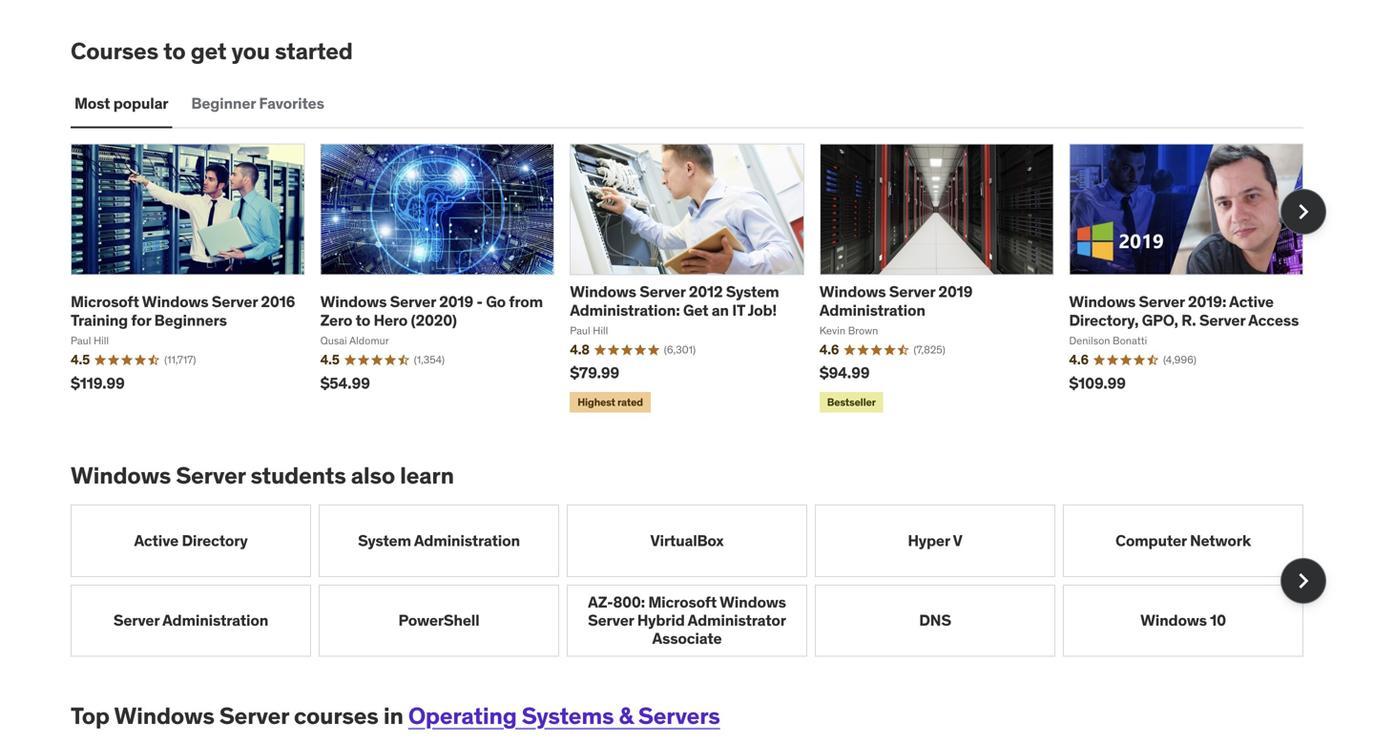 Task type: describe. For each thing, give the bounding box(es) containing it.
powershell
[[398, 611, 479, 630]]

microsoft inside az-800: microsoft windows server hybrid administrator associate
[[648, 592, 717, 612]]

az-800: microsoft windows server hybrid administrator associate link
[[567, 585, 807, 657]]

you
[[231, 37, 270, 66]]

job!
[[748, 300, 777, 320]]

hyper v link
[[815, 505, 1055, 577]]

active directory link
[[71, 505, 311, 577]]

access
[[1248, 310, 1299, 330]]

windows server 2019: active directory, gpo, r. server access
[[1069, 292, 1299, 330]]

computer network link
[[1063, 505, 1303, 577]]

in
[[383, 702, 403, 730]]

2019 for -
[[439, 292, 473, 312]]

windows for windows server 2019: active directory, gpo, r. server access
[[1069, 292, 1136, 312]]

server inside windows server 2012 system administration: get an it job!
[[639, 282, 686, 302]]

r.
[[1181, 310, 1196, 330]]

server inside windows server 2019 administration
[[889, 282, 935, 302]]

windows server 2019 - go from zero to hero (2020)
[[320, 292, 543, 330]]

az-
[[588, 592, 613, 612]]

server inside windows server 2019 - go from zero to hero (2020)
[[390, 292, 436, 312]]

computer network
[[1115, 531, 1251, 550]]

windows server 2019: active directory, gpo, r. server access link
[[1069, 292, 1299, 330]]

active inside windows server 2019: active directory, gpo, r. server access
[[1229, 292, 1274, 312]]

windows server 2012 system administration: get an it job!
[[570, 282, 779, 320]]

windows for windows server 2019 - go from zero to hero (2020)
[[320, 292, 387, 312]]

administration:
[[570, 300, 680, 320]]

it
[[732, 300, 745, 320]]

associate
[[652, 629, 722, 649]]

next image for virtualbox
[[1288, 566, 1319, 596]]

zero
[[320, 310, 352, 330]]

2019 for administration
[[938, 282, 973, 302]]

server administration
[[113, 611, 268, 630]]

administrator
[[688, 611, 786, 630]]

directory,
[[1069, 310, 1139, 330]]

popular
[[113, 93, 168, 113]]

-
[[477, 292, 483, 312]]

windows server students also learn
[[71, 461, 454, 490]]

beginner
[[191, 93, 256, 113]]

windows inside az-800: microsoft windows server hybrid administrator associate
[[720, 592, 786, 612]]

(2020)
[[411, 310, 457, 330]]

windows for windows server students also learn
[[71, 461, 171, 490]]

courses
[[294, 702, 379, 730]]

windows server 2019 administration link
[[819, 282, 973, 320]]

administration inside windows server 2019 administration
[[819, 300, 925, 320]]

gpo,
[[1142, 310, 1178, 330]]

0 vertical spatial to
[[163, 37, 186, 66]]

v
[[953, 531, 962, 550]]

carousel element containing active directory
[[71, 505, 1326, 657]]

most
[[74, 93, 110, 113]]

administration for system administration
[[414, 531, 520, 550]]

systems
[[522, 702, 614, 730]]

powershell link
[[319, 585, 559, 657]]

server inside az-800: microsoft windows server hybrid administrator associate
[[588, 611, 634, 630]]

favorites
[[259, 93, 324, 113]]

to inside windows server 2019 - go from zero to hero (2020)
[[356, 310, 370, 330]]

windows server 2012 system administration: get an it job! link
[[570, 282, 779, 320]]

system administration link
[[319, 505, 559, 577]]

2019:
[[1188, 292, 1226, 312]]

server inside microsoft windows server 2016 training for beginners
[[212, 292, 258, 312]]

from
[[509, 292, 543, 312]]

windows for windows 10
[[1140, 611, 1207, 630]]

beginners
[[154, 310, 227, 330]]

get
[[683, 300, 708, 320]]

az-800: microsoft windows server hybrid administrator associate
[[588, 592, 786, 649]]

windows 10
[[1140, 611, 1226, 630]]

for
[[131, 310, 151, 330]]

system inside windows server 2012 system administration: get an it job!
[[726, 282, 779, 302]]

system inside system administration "link"
[[358, 531, 411, 550]]



Task type: vqa. For each thing, say whether or not it's contained in the screenshot.
Build
no



Task type: locate. For each thing, give the bounding box(es) containing it.
windows inside windows server 2019 administration
[[819, 282, 886, 302]]

1 vertical spatial next image
[[1288, 566, 1319, 596]]

dns link
[[815, 585, 1055, 657]]

active left directory
[[134, 531, 179, 550]]

virtualbox link
[[567, 505, 807, 577]]

servers
[[638, 702, 720, 730]]

1 carousel element from the top
[[71, 144, 1326, 416]]

0 horizontal spatial 2019
[[439, 292, 473, 312]]

800:
[[613, 592, 645, 612]]

to right zero at left top
[[356, 310, 370, 330]]

operating systems & servers link
[[408, 702, 720, 730]]

0 horizontal spatial active
[[134, 531, 179, 550]]

an
[[712, 300, 729, 320]]

administration inside "link"
[[414, 531, 520, 550]]

carousel element
[[71, 144, 1326, 416], [71, 505, 1326, 657]]

to
[[163, 37, 186, 66], [356, 310, 370, 330]]

windows inside windows server 2019 - go from zero to hero (2020)
[[320, 292, 387, 312]]

2 next image from the top
[[1288, 566, 1319, 596]]

get
[[191, 37, 226, 66]]

also
[[351, 461, 395, 490]]

windows server 2019 administration
[[819, 282, 973, 320]]

top
[[71, 702, 110, 730]]

server
[[639, 282, 686, 302], [889, 282, 935, 302], [212, 292, 258, 312], [390, 292, 436, 312], [1139, 292, 1185, 312], [1199, 310, 1245, 330], [176, 461, 246, 490], [113, 611, 159, 630], [588, 611, 634, 630], [219, 702, 289, 730]]

microsoft up associate
[[648, 592, 717, 612]]

0 horizontal spatial system
[[358, 531, 411, 550]]

1 vertical spatial carousel element
[[71, 505, 1326, 657]]

windows inside windows server 2019: active directory, gpo, r. server access
[[1069, 292, 1136, 312]]

students
[[250, 461, 346, 490]]

next image for windows server 2019: active directory, gpo, r. server access
[[1288, 197, 1319, 227]]

operating
[[408, 702, 517, 730]]

system right the 2012
[[726, 282, 779, 302]]

hybrid
[[637, 611, 685, 630]]

1 vertical spatial microsoft
[[648, 592, 717, 612]]

1 horizontal spatial system
[[726, 282, 779, 302]]

1 vertical spatial system
[[358, 531, 411, 550]]

system
[[726, 282, 779, 302], [358, 531, 411, 550]]

active right 2019:
[[1229, 292, 1274, 312]]

1 vertical spatial to
[[356, 310, 370, 330]]

network
[[1190, 531, 1251, 550]]

windows inside windows server 2012 system administration: get an it job!
[[570, 282, 636, 302]]

top windows server courses in operating systems & servers
[[71, 702, 720, 730]]

hyper
[[908, 531, 950, 550]]

beginner favorites button
[[187, 81, 328, 126]]

computer
[[1115, 531, 1187, 550]]

server administration link
[[71, 585, 311, 657]]

go
[[486, 292, 506, 312]]

active
[[1229, 292, 1274, 312], [134, 531, 179, 550]]

active directory
[[134, 531, 248, 550]]

courses to get you started
[[71, 37, 353, 66]]

beginner favorites
[[191, 93, 324, 113]]

training
[[71, 310, 128, 330]]

hyper v
[[908, 531, 962, 550]]

0 vertical spatial next image
[[1288, 197, 1319, 227]]

2019 inside windows server 2019 - go from zero to hero (2020)
[[439, 292, 473, 312]]

0 horizontal spatial to
[[163, 37, 186, 66]]

started
[[275, 37, 353, 66]]

microsoft left beginners
[[71, 292, 139, 312]]

next image
[[1288, 197, 1319, 227], [1288, 566, 1319, 596]]

administration for server administration
[[162, 611, 268, 630]]

1 horizontal spatial 2019
[[938, 282, 973, 302]]

1 vertical spatial administration
[[414, 531, 520, 550]]

windows inside microsoft windows server 2016 training for beginners
[[142, 292, 208, 312]]

1 next image from the top
[[1288, 197, 1319, 227]]

2012
[[689, 282, 723, 302]]

to left the get at left
[[163, 37, 186, 66]]

microsoft
[[71, 292, 139, 312], [648, 592, 717, 612]]

1 horizontal spatial active
[[1229, 292, 1274, 312]]

learn
[[400, 461, 454, 490]]

0 horizontal spatial administration
[[162, 611, 268, 630]]

most popular button
[[71, 81, 172, 126]]

system administration
[[358, 531, 520, 550]]

windows server 2019 - go from zero to hero (2020) link
[[320, 292, 543, 330]]

microsoft windows server 2016 training for beginners
[[71, 292, 295, 330]]

microsoft inside microsoft windows server 2016 training for beginners
[[71, 292, 139, 312]]

0 vertical spatial active
[[1229, 292, 1274, 312]]

0 vertical spatial microsoft
[[71, 292, 139, 312]]

windows 10 link
[[1063, 585, 1303, 657]]

&
[[619, 702, 633, 730]]

2 vertical spatial administration
[[162, 611, 268, 630]]

directory
[[182, 531, 248, 550]]

hero
[[374, 310, 408, 330]]

0 horizontal spatial microsoft
[[71, 292, 139, 312]]

2019
[[938, 282, 973, 302], [439, 292, 473, 312]]

2016
[[261, 292, 295, 312]]

system down also
[[358, 531, 411, 550]]

0 vertical spatial carousel element
[[71, 144, 1326, 416]]

1 horizontal spatial to
[[356, 310, 370, 330]]

windows for windows server 2019 administration
[[819, 282, 886, 302]]

windows for windows server 2012 system administration: get an it job!
[[570, 282, 636, 302]]

courses
[[71, 37, 158, 66]]

most popular
[[74, 93, 168, 113]]

2019 inside windows server 2019 administration
[[938, 282, 973, 302]]

1 vertical spatial active
[[134, 531, 179, 550]]

carousel element containing windows server 2012 system administration: get an it job!
[[71, 144, 1326, 416]]

1 horizontal spatial administration
[[414, 531, 520, 550]]

2 carousel element from the top
[[71, 505, 1326, 657]]

windows
[[570, 282, 636, 302], [819, 282, 886, 302], [142, 292, 208, 312], [320, 292, 387, 312], [1069, 292, 1136, 312], [71, 461, 171, 490], [720, 592, 786, 612], [1140, 611, 1207, 630], [114, 702, 214, 730]]

microsoft windows server 2016 training for beginners link
[[71, 292, 295, 330]]

2 horizontal spatial administration
[[819, 300, 925, 320]]

0 vertical spatial administration
[[819, 300, 925, 320]]

virtualbox
[[650, 531, 724, 550]]

0 vertical spatial system
[[726, 282, 779, 302]]

dns
[[919, 611, 951, 630]]

1 horizontal spatial microsoft
[[648, 592, 717, 612]]

administration
[[819, 300, 925, 320], [414, 531, 520, 550], [162, 611, 268, 630]]

10
[[1210, 611, 1226, 630]]



